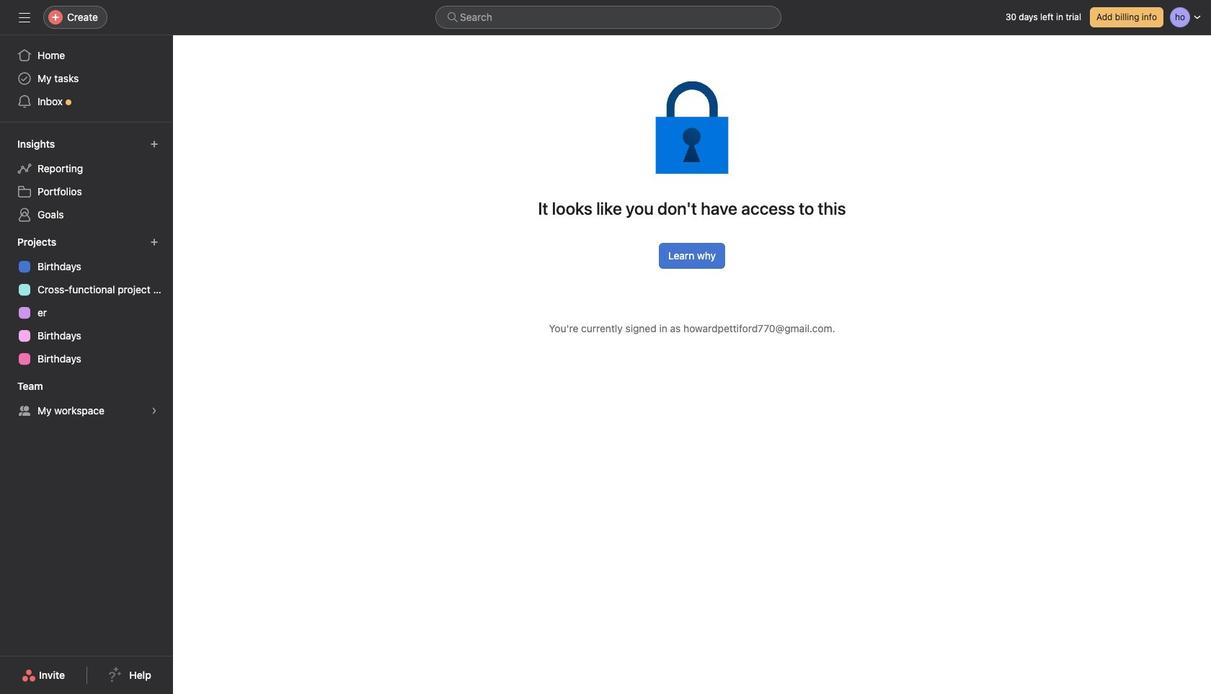 Task type: vqa. For each thing, say whether or not it's contained in the screenshot.
Functional
no



Task type: describe. For each thing, give the bounding box(es) containing it.
global element
[[0, 35, 173, 122]]

insights element
[[0, 131, 173, 229]]

see details, my workspace image
[[150, 407, 159, 415]]



Task type: locate. For each thing, give the bounding box(es) containing it.
new project or portfolio image
[[150, 238, 159, 247]]

new insights image
[[150, 140, 159, 149]]

projects element
[[0, 229, 173, 374]]

teams element
[[0, 374, 173, 426]]

hide sidebar image
[[19, 12, 30, 23]]

list box
[[436, 6, 782, 29]]



